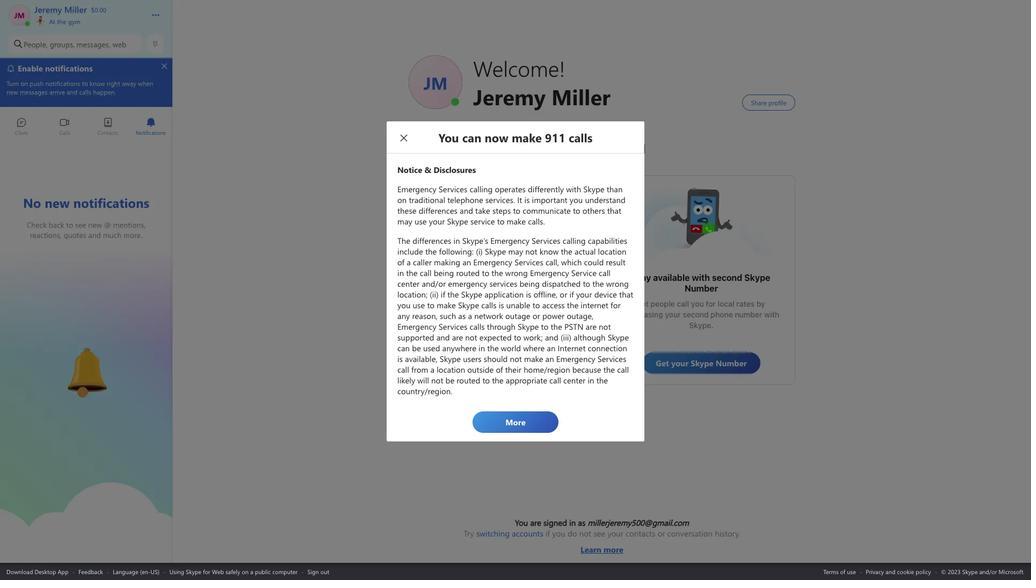 Task type: vqa. For each thing, say whether or not it's contained in the screenshot.
for
yes



Task type: describe. For each thing, give the bounding box(es) containing it.
sign out link
[[308, 568, 330, 576]]

are
[[531, 518, 542, 528]]

at the gym
[[47, 17, 81, 26]]

policy
[[917, 568, 932, 576]]

people, groups, messages, web
[[24, 39, 126, 49]]

easy meetings with anyone
[[447, 278, 560, 288]]

on inside share the invite with anyone even if they aren't on skype. no sign ups or downloads required.
[[450, 305, 459, 314]]

bell
[[54, 344, 68, 355]]

0 vertical spatial anyone
[[529, 278, 560, 288]]

download desktop app link
[[6, 568, 69, 576]]

terms
[[824, 568, 839, 576]]

conversation
[[668, 528, 713, 539]]

switching accounts link
[[477, 528, 544, 539]]

by
[[757, 299, 766, 309]]

sign out
[[308, 568, 330, 576]]

for inside 'let people call you for local rates by purchasing your second phone number with skype.'
[[706, 299, 716, 309]]

1 vertical spatial for
[[203, 568, 211, 576]]

your inside 'let people call you for local rates by purchasing your second phone number with skype.'
[[666, 310, 681, 319]]

or inside share the invite with anyone even if they aren't on skype. no sign ups or downloads required.
[[531, 305, 538, 314]]

out
[[321, 568, 330, 576]]

do
[[568, 528, 578, 539]]

language
[[113, 568, 138, 576]]

or inside 'try switching accounts if you do not see your contacts or conversation history. learn more'
[[658, 528, 666, 539]]

let
[[638, 299, 649, 309]]

you inside 'try switching accounts if you do not see your contacts or conversation history. learn more'
[[553, 528, 566, 539]]

desktop
[[35, 568, 56, 576]]

history.
[[715, 528, 741, 539]]

use
[[848, 568, 857, 576]]

people,
[[24, 39, 48, 49]]

privacy
[[867, 568, 885, 576]]

language (en-us) link
[[113, 568, 160, 576]]

meetings
[[468, 278, 507, 288]]

web
[[113, 39, 126, 49]]

not
[[580, 528, 592, 539]]

signed
[[544, 518, 568, 528]]

stay available with second skype number
[[633, 273, 773, 293]]

see
[[594, 528, 606, 539]]

download desktop app
[[6, 568, 69, 576]]

and
[[886, 568, 896, 576]]

required.
[[487, 316, 519, 325]]

groups,
[[50, 39, 75, 49]]

skype. inside share the invite with anyone even if they aren't on skype. no sign ups or downloads required.
[[461, 305, 485, 314]]

feedback link
[[78, 568, 103, 576]]

with inside stay available with second skype number
[[692, 273, 711, 283]]

1 vertical spatial skype
[[186, 568, 202, 576]]

1 vertical spatial on
[[242, 568, 249, 576]]

us)
[[151, 568, 160, 576]]

no
[[487, 305, 497, 314]]

with inside 'let people call you for local rates by purchasing your second phone number with skype.'
[[765, 310, 780, 319]]

stay
[[633, 273, 652, 283]]

using skype for web safely on a public computer link
[[170, 568, 298, 576]]

web
[[212, 568, 224, 576]]

messages,
[[77, 39, 111, 49]]

second inside stay available with second skype number
[[713, 273, 743, 283]]

learn
[[581, 544, 602, 555]]

gym
[[68, 17, 81, 26]]

you are signed in as
[[515, 518, 588, 528]]

the for invite
[[454, 294, 466, 303]]

skype inside stay available with second skype number
[[745, 273, 771, 283]]

ups
[[516, 305, 529, 314]]

skype. inside 'let people call you for local rates by purchasing your second phone number with skype.'
[[690, 321, 714, 330]]

terms of use
[[824, 568, 857, 576]]

try switching accounts if you do not see your contacts or conversation history. learn more
[[464, 528, 741, 555]]

terms of use link
[[824, 568, 857, 576]]

app
[[58, 568, 69, 576]]

cookie
[[898, 568, 915, 576]]

using
[[170, 568, 184, 576]]

share
[[432, 294, 452, 303]]

invite
[[468, 294, 487, 303]]

you inside 'let people call you for local rates by purchasing your second phone number with skype.'
[[692, 299, 705, 309]]

sign
[[499, 305, 514, 314]]

privacy and cookie policy link
[[867, 568, 932, 576]]

the for gym
[[57, 17, 66, 26]]



Task type: locate. For each thing, give the bounding box(es) containing it.
skype. down phone
[[690, 321, 714, 330]]

tab list
[[0, 113, 173, 142]]

1 horizontal spatial if
[[552, 294, 557, 303]]

0 horizontal spatial for
[[203, 568, 211, 576]]

0 vertical spatial skype
[[745, 273, 771, 283]]

the right the at
[[57, 17, 66, 26]]

0 horizontal spatial skype
[[186, 568, 202, 576]]

the inside share the invite with anyone even if they aren't on skype. no sign ups or downloads required.
[[454, 294, 466, 303]]

for left web
[[203, 568, 211, 576]]

contacts
[[626, 528, 656, 539]]

sign
[[308, 568, 319, 576]]

1 vertical spatial or
[[658, 528, 666, 539]]

1 vertical spatial anyone
[[506, 294, 532, 303]]

1 vertical spatial second
[[683, 310, 709, 319]]

on
[[450, 305, 459, 314], [242, 568, 249, 576]]

0 horizontal spatial you
[[553, 528, 566, 539]]

your right see
[[608, 528, 624, 539]]

0 vertical spatial your
[[666, 310, 681, 319]]

mansurfer
[[471, 192, 509, 203]]

you right call
[[692, 299, 705, 309]]

download
[[6, 568, 33, 576]]

safely
[[226, 568, 240, 576]]

1 horizontal spatial on
[[450, 305, 459, 314]]

try
[[464, 528, 474, 539]]

accounts
[[512, 528, 544, 539]]

0 horizontal spatial your
[[608, 528, 624, 539]]

with down by
[[765, 310, 780, 319]]

more
[[604, 544, 624, 555]]

as
[[578, 518, 586, 528]]

your down call
[[666, 310, 681, 319]]

purchasing
[[624, 310, 664, 319]]

anyone inside share the invite with anyone even if they aren't on skype. no sign ups or downloads required.
[[506, 294, 532, 303]]

0 horizontal spatial second
[[683, 310, 709, 319]]

aren't
[[427, 305, 448, 314]]

number
[[685, 284, 719, 293]]

let people call you for local rates by purchasing your second phone number with skype.
[[624, 299, 782, 330]]

0 vertical spatial or
[[531, 305, 538, 314]]

1 vertical spatial the
[[454, 294, 466, 303]]

phone
[[711, 310, 734, 319]]

1 horizontal spatial you
[[692, 299, 705, 309]]

1 horizontal spatial or
[[658, 528, 666, 539]]

0 horizontal spatial the
[[57, 17, 66, 26]]

second down call
[[683, 310, 709, 319]]

available
[[654, 273, 690, 283]]

the
[[57, 17, 66, 26], [454, 294, 466, 303]]

1 horizontal spatial the
[[454, 294, 466, 303]]

downloads
[[540, 305, 579, 314]]

or right ups
[[531, 305, 538, 314]]

second up local
[[713, 273, 743, 283]]

0 vertical spatial for
[[706, 299, 716, 309]]

on left a
[[242, 568, 249, 576]]

your
[[666, 310, 681, 319], [608, 528, 624, 539]]

with
[[692, 273, 711, 283], [509, 278, 527, 288], [489, 294, 504, 303], [765, 310, 780, 319]]

with up number
[[692, 273, 711, 283]]

for
[[706, 299, 716, 309], [203, 568, 211, 576]]

you
[[692, 299, 705, 309], [553, 528, 566, 539]]

the down "easy"
[[454, 294, 466, 303]]

1 horizontal spatial your
[[666, 310, 681, 319]]

switching
[[477, 528, 510, 539]]

0 vertical spatial skype.
[[461, 305, 485, 314]]

for left local
[[706, 299, 716, 309]]

0 vertical spatial the
[[57, 17, 66, 26]]

even
[[534, 294, 550, 303]]

anyone
[[529, 278, 560, 288], [506, 294, 532, 303]]

skype.
[[461, 305, 485, 314], [690, 321, 714, 330]]

your inside 'try switching accounts if you do not see your contacts or conversation history. learn more'
[[608, 528, 624, 539]]

second
[[713, 273, 743, 283], [683, 310, 709, 319]]

1 vertical spatial you
[[553, 528, 566, 539]]

whosthis
[[670, 187, 703, 198]]

1 horizontal spatial skype
[[745, 273, 771, 283]]

1 vertical spatial skype.
[[690, 321, 714, 330]]

of
[[841, 568, 846, 576]]

rates
[[737, 299, 755, 309]]

skype right using
[[186, 568, 202, 576]]

1 vertical spatial your
[[608, 528, 624, 539]]

language (en-us)
[[113, 568, 160, 576]]

anyone up ups
[[506, 294, 532, 303]]

in
[[570, 518, 576, 528]]

you
[[515, 518, 528, 528]]

skype up by
[[745, 273, 771, 283]]

call
[[677, 299, 690, 309]]

anyone up the even
[[529, 278, 560, 288]]

at
[[49, 17, 55, 26]]

a
[[250, 568, 254, 576]]

people, groups, messages, web button
[[9, 34, 142, 54]]

1 horizontal spatial for
[[706, 299, 716, 309]]

public
[[255, 568, 271, 576]]

0 vertical spatial if
[[552, 294, 557, 303]]

(en-
[[140, 568, 151, 576]]

with up ups
[[509, 278, 527, 288]]

1 vertical spatial if
[[546, 528, 551, 539]]

at the gym button
[[34, 15, 141, 26]]

second inside 'let people call you for local rates by purchasing your second phone number with skype.'
[[683, 310, 709, 319]]

on down share
[[450, 305, 459, 314]]

share the invite with anyone even if they aren't on skype. no sign ups or downloads required.
[[427, 294, 581, 325]]

or
[[531, 305, 538, 314], [658, 528, 666, 539]]

the inside button
[[57, 17, 66, 26]]

0 vertical spatial you
[[692, 299, 705, 309]]

or right contacts at the right of the page
[[658, 528, 666, 539]]

0 horizontal spatial on
[[242, 568, 249, 576]]

with up no at the bottom of page
[[489, 294, 504, 303]]

0 horizontal spatial skype.
[[461, 305, 485, 314]]

if inside 'try switching accounts if you do not see your contacts or conversation history. learn more'
[[546, 528, 551, 539]]

0 vertical spatial on
[[450, 305, 459, 314]]

0 vertical spatial second
[[713, 273, 743, 283]]

skype
[[745, 273, 771, 283], [186, 568, 202, 576]]

if up downloads
[[552, 294, 557, 303]]

0 horizontal spatial if
[[546, 528, 551, 539]]

people
[[651, 299, 675, 309]]

1 horizontal spatial second
[[713, 273, 743, 283]]

using skype for web safely on a public computer
[[170, 568, 298, 576]]

number
[[736, 310, 763, 319]]

local
[[718, 299, 735, 309]]

learn more link
[[464, 539, 741, 555]]

privacy and cookie policy
[[867, 568, 932, 576]]

computer
[[273, 568, 298, 576]]

if right are
[[546, 528, 551, 539]]

skype. down invite
[[461, 305, 485, 314]]

with inside share the invite with anyone even if they aren't on skype. no sign ups or downloads required.
[[489, 294, 504, 303]]

they
[[559, 294, 575, 303]]

you left do
[[553, 528, 566, 539]]

feedback
[[78, 568, 103, 576]]

0 horizontal spatial or
[[531, 305, 538, 314]]

1 horizontal spatial skype.
[[690, 321, 714, 330]]

easy
[[447, 278, 466, 288]]

if inside share the invite with anyone even if they aren't on skype. no sign ups or downloads required.
[[552, 294, 557, 303]]



